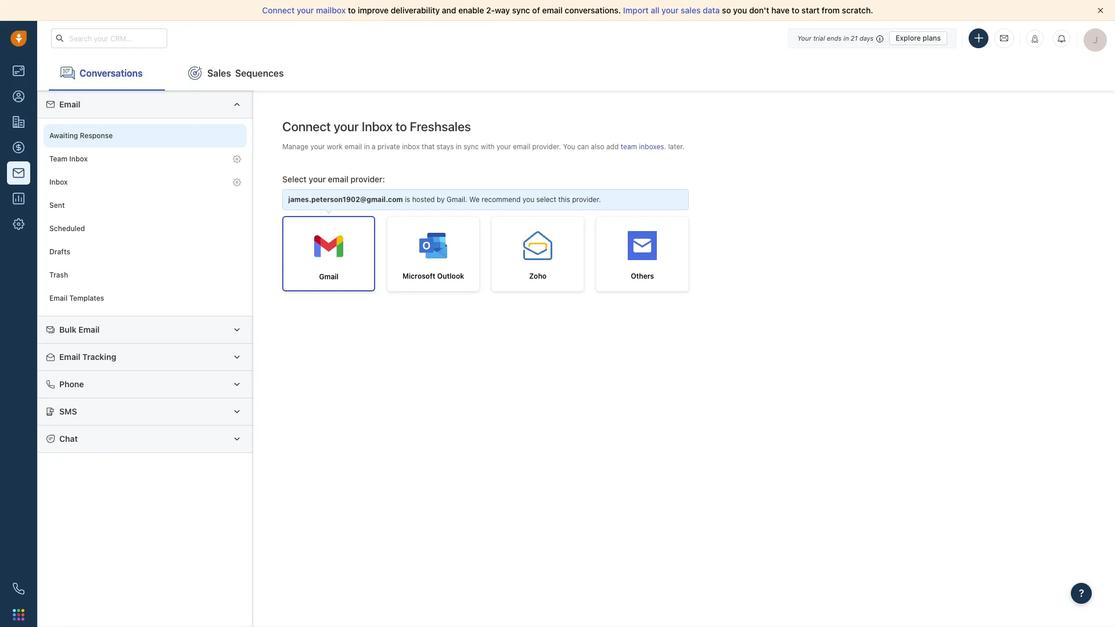 Task type: describe. For each thing, give the bounding box(es) containing it.
Search your CRM... text field
[[51, 28, 167, 48]]

days
[[860, 34, 874, 42]]

team
[[621, 142, 637, 151]]

2-
[[486, 5, 495, 15]]

outlook
[[437, 272, 464, 281]]

0 horizontal spatial sync
[[464, 142, 479, 151]]

and
[[442, 5, 456, 15]]

templates
[[69, 294, 104, 303]]

manage your work email in a private inbox that stays in sync with your email provider. you can also add team inboxes. later.
[[282, 142, 685, 151]]

team inbox
[[49, 155, 88, 163]]

explore plans link
[[889, 31, 947, 45]]

sales sequences link
[[177, 56, 295, 91]]

also
[[591, 142, 604, 151]]

stays
[[437, 142, 454, 151]]

manage
[[282, 142, 308, 151]]

scheduled link
[[44, 217, 247, 240]]

chat
[[59, 434, 78, 444]]

close image
[[1098, 8, 1104, 13]]

freshworks switcher image
[[13, 609, 24, 621]]

james.peterson1902@gmail.com
[[288, 195, 403, 204]]

you
[[563, 142, 575, 151]]

conversations
[[80, 68, 143, 78]]

work
[[327, 142, 343, 151]]

email right work
[[345, 142, 362, 151]]

sms
[[59, 407, 77, 416]]

trial
[[813, 34, 825, 42]]

your right the with
[[497, 142, 511, 151]]

drafts link
[[44, 240, 247, 264]]

0 horizontal spatial in
[[364, 142, 370, 151]]

email for email templates
[[49, 294, 67, 303]]

email up james.peterson1902@gmail.com
[[328, 174, 348, 184]]

connect your mailbox to improve deliverability and enable 2-way sync of email conversations. import all your sales data so you don't have to start from scratch.
[[262, 5, 873, 15]]

provider:
[[351, 174, 385, 184]]

sales
[[207, 68, 231, 78]]

microsoft
[[403, 272, 435, 281]]

1 vertical spatial inbox
[[69, 155, 88, 163]]

tracking
[[82, 352, 116, 362]]

don't
[[749, 5, 769, 15]]

team
[[49, 155, 67, 163]]

awaiting response link
[[44, 124, 247, 148]]

enable
[[458, 5, 484, 15]]

response
[[80, 132, 113, 140]]

hosted
[[412, 195, 435, 204]]

plans
[[923, 33, 941, 42]]

to for freshsales
[[396, 119, 407, 134]]

email templates
[[49, 294, 104, 303]]

inbox
[[402, 142, 420, 151]]

others
[[631, 272, 654, 281]]

your
[[798, 34, 812, 42]]

gmail.
[[447, 195, 467, 204]]

james.peterson1902@gmail.com is hosted by gmail. we recommend you select this provider.
[[288, 195, 601, 204]]

gmail
[[319, 273, 339, 281]]

sales sequences
[[207, 68, 284, 78]]

drafts
[[49, 248, 70, 256]]

inbox inside 'link'
[[49, 178, 68, 187]]

21
[[851, 34, 858, 42]]

data
[[703, 5, 720, 15]]

email tracking
[[59, 352, 116, 362]]

2 horizontal spatial to
[[792, 5, 800, 15]]

your for connect your inbox to freshsales
[[334, 119, 359, 134]]

to for improve
[[348, 5, 356, 15]]

your for connect your mailbox to improve deliverability and enable 2-way sync of email conversations. import all your sales data so you don't have to start from scratch.
[[297, 5, 314, 15]]

gmail link
[[282, 216, 375, 292]]

we
[[469, 195, 480, 204]]

bulk email
[[59, 325, 100, 335]]

your trial ends in 21 days
[[798, 34, 874, 42]]

way
[[495, 5, 510, 15]]

what's new image
[[1031, 35, 1039, 43]]

select your email provider:
[[282, 174, 385, 184]]

phone
[[59, 379, 84, 389]]

explore
[[896, 33, 921, 42]]

select
[[536, 195, 556, 204]]

can
[[577, 142, 589, 151]]

conversations link
[[49, 56, 165, 91]]

is
[[405, 195, 410, 204]]

scheduled
[[49, 224, 85, 233]]

trash
[[49, 271, 68, 280]]

awaiting
[[49, 132, 78, 140]]

zoho
[[529, 272, 547, 281]]

import
[[623, 5, 649, 15]]

1 horizontal spatial sync
[[512, 5, 530, 15]]

your for manage your work email in a private inbox that stays in sync with your email provider. you can also add team inboxes. later.
[[310, 142, 325, 151]]

inbox link
[[44, 171, 247, 194]]

select
[[282, 174, 307, 184]]

connect your mailbox link
[[262, 5, 348, 15]]

conversations.
[[565, 5, 621, 15]]

start
[[802, 5, 820, 15]]

2 horizontal spatial inbox
[[362, 119, 393, 134]]

bulk
[[59, 325, 76, 335]]



Task type: locate. For each thing, give the bounding box(es) containing it.
private
[[378, 142, 400, 151]]

inbox down the team
[[49, 178, 68, 187]]

your left mailbox
[[297, 5, 314, 15]]

scratch.
[[842, 5, 873, 15]]

improve
[[358, 5, 389, 15]]

from
[[822, 5, 840, 15]]

with
[[481, 142, 495, 151]]

sync left of
[[512, 5, 530, 15]]

you
[[733, 5, 747, 15], [523, 195, 534, 204]]

sent
[[49, 201, 65, 210]]

to
[[348, 5, 356, 15], [792, 5, 800, 15], [396, 119, 407, 134]]

phone element
[[7, 577, 30, 601]]

inbox up the a
[[362, 119, 393, 134]]

have
[[771, 5, 790, 15]]

inbox
[[362, 119, 393, 134], [69, 155, 88, 163], [49, 178, 68, 187]]

2 horizontal spatial in
[[844, 34, 849, 42]]

all
[[651, 5, 659, 15]]

in right stays
[[456, 142, 462, 151]]

email
[[542, 5, 563, 15], [345, 142, 362, 151], [513, 142, 530, 151], [328, 174, 348, 184]]

sales
[[681, 5, 701, 15]]

recommend
[[482, 195, 521, 204]]

your right select
[[309, 174, 326, 184]]

connect
[[262, 5, 295, 15], [282, 119, 331, 134]]

your left work
[[310, 142, 325, 151]]

1 vertical spatial you
[[523, 195, 534, 204]]

connect for connect your mailbox to improve deliverability and enable 2-way sync of email conversations. import all your sales data so you don't have to start from scratch.
[[262, 5, 295, 15]]

sync left the with
[[464, 142, 479, 151]]

tab list containing conversations
[[37, 56, 1115, 91]]

email up phone
[[59, 352, 80, 362]]

email down trash
[[49, 294, 67, 303]]

1 vertical spatial connect
[[282, 119, 331, 134]]

0 horizontal spatial provider.
[[532, 142, 561, 151]]

by
[[437, 195, 445, 204]]

connect for connect your inbox to freshsales
[[282, 119, 331, 134]]

email right of
[[542, 5, 563, 15]]

others link
[[596, 216, 689, 292]]

that
[[422, 142, 435, 151]]

so
[[722, 5, 731, 15]]

email templates link
[[44, 287, 247, 310]]

email right the with
[[513, 142, 530, 151]]

sync
[[512, 5, 530, 15], [464, 142, 479, 151]]

1 horizontal spatial you
[[733, 5, 747, 15]]

in left 21
[[844, 34, 849, 42]]

0 vertical spatial you
[[733, 5, 747, 15]]

tab list
[[37, 56, 1115, 91]]

provider.
[[532, 142, 561, 151], [572, 195, 601, 204]]

later.
[[668, 142, 685, 151]]

provider. right this
[[572, 195, 601, 204]]

explore plans
[[896, 33, 941, 42]]

your right the all
[[662, 5, 679, 15]]

0 horizontal spatial you
[[523, 195, 534, 204]]

of
[[532, 5, 540, 15]]

1 horizontal spatial inbox
[[69, 155, 88, 163]]

add
[[606, 142, 619, 151]]

you right the so
[[733, 5, 747, 15]]

connect your inbox to freshsales
[[282, 119, 471, 134]]

sequences
[[235, 68, 284, 78]]

a
[[372, 142, 376, 151]]

in left the a
[[364, 142, 370, 151]]

0 vertical spatial connect
[[262, 5, 295, 15]]

to left start
[[792, 5, 800, 15]]

connect up manage
[[282, 119, 331, 134]]

email for email tracking
[[59, 352, 80, 362]]

1 horizontal spatial provider.
[[572, 195, 601, 204]]

freshsales
[[410, 119, 471, 134]]

provider. left "you" on the right top
[[532, 142, 561, 151]]

1 vertical spatial sync
[[464, 142, 479, 151]]

2 vertical spatial inbox
[[49, 178, 68, 187]]

0 vertical spatial inbox
[[362, 119, 393, 134]]

email up awaiting
[[59, 99, 80, 109]]

to up inbox
[[396, 119, 407, 134]]

mailbox
[[316, 5, 346, 15]]

awaiting response
[[49, 132, 113, 140]]

you left select
[[523, 195, 534, 204]]

zoho link
[[491, 216, 584, 292]]

inboxes.
[[639, 142, 666, 151]]

connect left mailbox
[[262, 5, 295, 15]]

1 vertical spatial provider.
[[572, 195, 601, 204]]

to right mailbox
[[348, 5, 356, 15]]

team inboxes. link
[[621, 142, 668, 151]]

1 horizontal spatial in
[[456, 142, 462, 151]]

your for select your email provider:
[[309, 174, 326, 184]]

import all your sales data link
[[623, 5, 722, 15]]

1 horizontal spatial to
[[396, 119, 407, 134]]

sent link
[[44, 194, 247, 217]]

ends
[[827, 34, 842, 42]]

inbox right the team
[[69, 155, 88, 163]]

email
[[59, 99, 80, 109], [49, 294, 67, 303], [78, 325, 100, 335], [59, 352, 80, 362]]

send email image
[[1000, 33, 1008, 43]]

phone image
[[13, 583, 24, 595]]

team inbox link
[[44, 148, 247, 171]]

0 horizontal spatial inbox
[[49, 178, 68, 187]]

0 vertical spatial provider.
[[532, 142, 561, 151]]

email for email
[[59, 99, 80, 109]]

0 horizontal spatial to
[[348, 5, 356, 15]]

email right bulk
[[78, 325, 100, 335]]

trash link
[[44, 264, 247, 287]]

0 vertical spatial sync
[[512, 5, 530, 15]]

deliverability
[[391, 5, 440, 15]]

your up work
[[334, 119, 359, 134]]

microsoft outlook
[[403, 272, 464, 281]]

microsoft outlook link
[[387, 216, 480, 292]]



Task type: vqa. For each thing, say whether or not it's contained in the screenshot.
"Gmail."
yes



